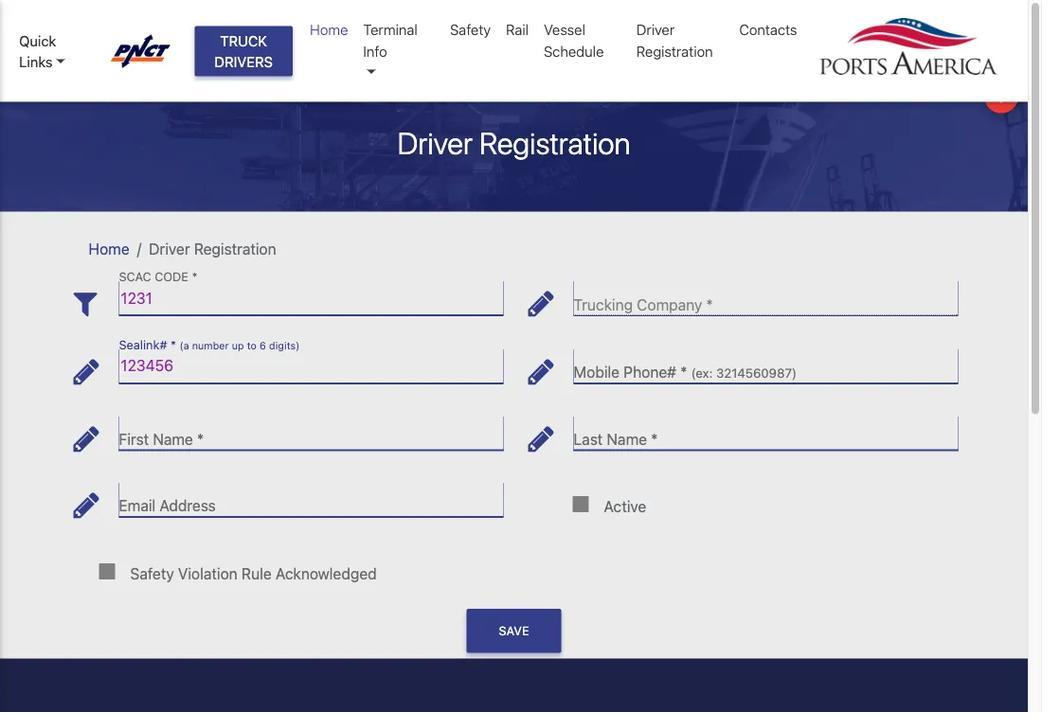Task type: locate. For each thing, give the bounding box(es) containing it.
0 horizontal spatial safety
[[130, 565, 174, 583]]

0 horizontal spatial home
[[89, 240, 130, 258]]

0 horizontal spatial driver registration
[[149, 240, 276, 258]]

digits)
[[269, 339, 300, 351]]

* right code at the left top
[[192, 270, 198, 284]]

safety left the violation
[[130, 565, 174, 583]]

None text field
[[119, 349, 504, 384]]

scac
[[119, 270, 151, 284]]

1 horizontal spatial home link
[[302, 11, 356, 48]]

name
[[153, 430, 193, 448], [607, 430, 647, 448]]

2 name from the left
[[607, 430, 647, 448]]

terminal
[[363, 21, 418, 38]]

None text field
[[574, 349, 959, 384]]

2 vertical spatial driver registration
[[149, 240, 276, 258]]

first
[[119, 430, 149, 448]]

home up scac
[[89, 240, 130, 258]]

0 vertical spatial driver registration
[[637, 21, 713, 59]]

safety left rail link
[[450, 21, 491, 38]]

0 vertical spatial home link
[[302, 11, 356, 48]]

* left the (a
[[171, 338, 176, 352]]

1 vertical spatial home link
[[89, 240, 130, 258]]

(ex:
[[692, 366, 713, 381]]

2 horizontal spatial driver registration
[[637, 21, 713, 59]]

1 horizontal spatial home
[[310, 21, 348, 38]]

registration up scac code * on the left top of the page
[[194, 240, 276, 258]]

driver
[[637, 21, 675, 38], [398, 125, 473, 161], [149, 240, 190, 258]]

rail link
[[499, 11, 536, 48]]

2 horizontal spatial driver
[[637, 21, 675, 38]]

3214560987)
[[717, 366, 797, 381]]

active
[[604, 498, 647, 516]]

0 horizontal spatial registration
[[194, 240, 276, 258]]

info
[[363, 43, 387, 59]]

driver registration
[[637, 21, 713, 59], [398, 125, 631, 161], [149, 240, 276, 258]]

* left (ex:
[[681, 363, 688, 382]]

Last Name * text field
[[574, 416, 959, 451]]

1 horizontal spatial safety
[[450, 21, 491, 38]]

* right last
[[651, 430, 658, 448]]

truck
[[220, 32, 267, 49]]

quick links link
[[19, 30, 93, 72]]

home link up scac
[[89, 240, 130, 258]]

rule
[[242, 565, 272, 583]]

* right 'first'
[[197, 430, 204, 448]]

1 name from the left
[[153, 430, 193, 448]]

acknowledged
[[276, 565, 377, 583]]

drivers
[[215, 53, 273, 70]]

1 horizontal spatial driver registration
[[398, 125, 631, 161]]

registration down schedule
[[480, 125, 631, 161]]

safety
[[450, 21, 491, 38], [130, 565, 174, 583]]

1 horizontal spatial driver
[[398, 125, 473, 161]]

0 horizontal spatial driver
[[149, 240, 190, 258]]

0 vertical spatial safety
[[450, 21, 491, 38]]

First Name * text field
[[119, 416, 504, 451]]

quick links
[[19, 32, 56, 70]]

vessel
[[544, 21, 586, 38]]

safety for safety violation rule acknowledged
[[130, 565, 174, 583]]

name right last
[[607, 430, 647, 448]]

rail
[[506, 21, 529, 38]]

address
[[160, 497, 216, 515]]

name for first
[[153, 430, 193, 448]]

contacts
[[740, 21, 798, 38]]

code
[[155, 270, 189, 284]]

home left 'terminal'
[[310, 21, 348, 38]]

save
[[499, 624, 529, 638]]

2 vertical spatial driver
[[149, 240, 190, 258]]

links
[[19, 53, 53, 70]]

1 vertical spatial home
[[89, 240, 130, 258]]

* right company in the top of the page
[[707, 296, 713, 314]]

name right 'first'
[[153, 430, 193, 448]]

safety violation rule acknowledged
[[130, 565, 377, 583]]

1 vertical spatial safety
[[130, 565, 174, 583]]

home link
[[302, 11, 356, 48], [89, 240, 130, 258]]

1 horizontal spatial name
[[607, 430, 647, 448]]

company
[[637, 296, 703, 314]]

1 vertical spatial registration
[[480, 125, 631, 161]]

* for last name *
[[651, 430, 658, 448]]

phone#
[[624, 363, 677, 382]]

1 vertical spatial driver
[[398, 125, 473, 161]]

last name *
[[574, 430, 658, 448]]

0 horizontal spatial name
[[153, 430, 193, 448]]

schedule
[[544, 43, 604, 59]]

* for first name *
[[197, 430, 204, 448]]

Email Address text field
[[119, 483, 504, 518]]

2 horizontal spatial registration
[[637, 43, 713, 59]]

registration
[[637, 43, 713, 59], [480, 125, 631, 161], [194, 240, 276, 258]]

email address
[[119, 497, 216, 515]]

*
[[192, 270, 198, 284], [707, 296, 713, 314], [171, 338, 176, 352], [681, 363, 688, 382], [197, 430, 204, 448], [651, 430, 658, 448]]

home link left info
[[302, 11, 356, 48]]

email
[[119, 497, 156, 515]]

* for trucking company *
[[707, 296, 713, 314]]

registration right vessel schedule link
[[637, 43, 713, 59]]

home
[[310, 21, 348, 38], [89, 240, 130, 258]]



Task type: vqa. For each thing, say whether or not it's contained in the screenshot.
"driver registration" inside 'Driver Registration' link
yes



Task type: describe. For each thing, give the bounding box(es) containing it.
up
[[232, 339, 244, 351]]

Trucking Company * text field
[[574, 281, 959, 316]]

6
[[260, 339, 266, 351]]

sealink#
[[119, 338, 167, 352]]

0 vertical spatial registration
[[637, 43, 713, 59]]

(a
[[180, 339, 189, 351]]

violation
[[178, 565, 238, 583]]

* for scac code *
[[192, 270, 198, 284]]

mobile phone# * (ex: 3214560987)
[[574, 363, 797, 382]]

vessel schedule
[[544, 21, 604, 59]]

0 horizontal spatial home link
[[89, 240, 130, 258]]

last
[[574, 430, 603, 448]]

1 vertical spatial driver registration
[[398, 125, 631, 161]]

truck drivers link
[[195, 26, 293, 76]]

mobile
[[574, 363, 620, 382]]

SCAC CODE * search field
[[119, 281, 504, 316]]

driver registration link
[[629, 11, 732, 69]]

scac code *
[[119, 270, 198, 284]]

to
[[247, 339, 257, 351]]

terminal info link
[[356, 11, 443, 91]]

1 horizontal spatial registration
[[480, 125, 631, 161]]

contacts link
[[732, 11, 805, 48]]

trucking company *
[[574, 296, 713, 314]]

sealink# * (a number up to 6 digits)
[[119, 338, 300, 352]]

first name *
[[119, 430, 204, 448]]

* for mobile phone# * (ex: 3214560987)
[[681, 363, 688, 382]]

0 vertical spatial home
[[310, 21, 348, 38]]

vessel schedule link
[[536, 11, 629, 69]]

2 vertical spatial registration
[[194, 240, 276, 258]]

terminal info
[[363, 21, 418, 59]]

name for last
[[607, 430, 647, 448]]

0 vertical spatial driver
[[637, 21, 675, 38]]

save button
[[467, 609, 562, 653]]

truck drivers
[[215, 32, 273, 70]]

trucking
[[574, 296, 633, 314]]

number
[[192, 339, 229, 351]]

quick
[[19, 32, 56, 49]]

safety link
[[443, 11, 499, 48]]

safety for safety
[[450, 21, 491, 38]]



